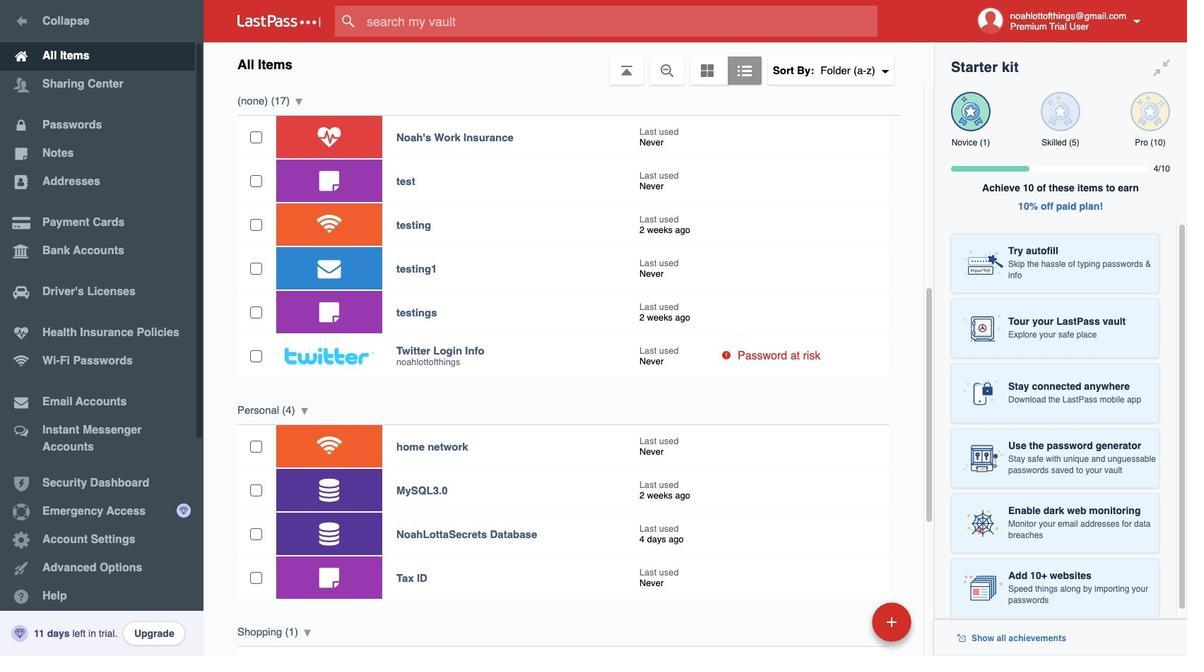 Task type: describe. For each thing, give the bounding box(es) containing it.
Search search field
[[335, 6, 900, 37]]

new item navigation
[[775, 599, 921, 657]]

new item element
[[775, 602, 917, 643]]



Task type: locate. For each thing, give the bounding box(es) containing it.
main navigation navigation
[[0, 0, 204, 657]]

search my vault text field
[[335, 6, 900, 37]]

lastpass image
[[238, 15, 321, 28]]

vault options navigation
[[204, 42, 935, 85]]



